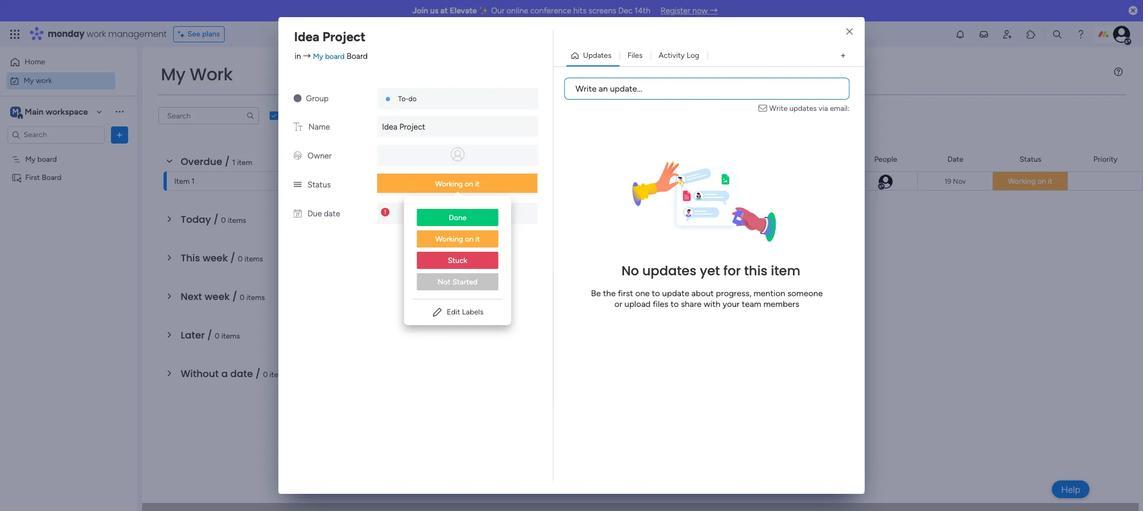 Task type: locate. For each thing, give the bounding box(es) containing it.
1 horizontal spatial 1
[[232, 158, 235, 167]]

email:
[[830, 104, 850, 113]]

my work
[[161, 62, 233, 86]]

option
[[0, 150, 137, 152]]

my right in
[[313, 52, 323, 61]]

edit labels
[[447, 308, 484, 317]]

1 horizontal spatial first
[[653, 178, 668, 187]]

0 horizontal spatial project
[[323, 29, 366, 45]]

updates up update
[[643, 262, 697, 280]]

date right the a
[[230, 368, 253, 381]]

date
[[324, 209, 340, 219], [230, 368, 253, 381]]

week right next
[[205, 290, 230, 304]]

project
[[323, 29, 366, 45], [400, 122, 426, 132]]

overdue / 1 item
[[181, 155, 252, 168]]

work for my
[[36, 76, 52, 85]]

0 vertical spatial write
[[576, 84, 597, 94]]

shareable board image
[[11, 172, 21, 183]]

0 horizontal spatial date
[[230, 368, 253, 381]]

/
[[225, 155, 230, 168], [214, 213, 219, 226], [230, 252, 235, 265], [232, 290, 237, 304], [207, 329, 212, 342], [256, 368, 261, 381]]

0
[[221, 216, 226, 225], [238, 255, 243, 264], [240, 293, 245, 303], [215, 332, 220, 341], [263, 371, 268, 380]]

first board
[[25, 173, 61, 182], [653, 178, 689, 187]]

files
[[628, 51, 643, 60]]

0 horizontal spatial idea project
[[294, 29, 366, 45]]

first board inside list box
[[25, 173, 61, 182]]

1 vertical spatial status
[[308, 180, 331, 190]]

see
[[188, 30, 200, 39]]

0 vertical spatial 1
[[232, 158, 235, 167]]

1 horizontal spatial write
[[770, 104, 788, 113]]

v2 sun image
[[294, 94, 302, 104]]

0 horizontal spatial write
[[576, 84, 597, 94]]

the
[[603, 288, 616, 299]]

1 horizontal spatial project
[[400, 122, 426, 132]]

→ right in
[[303, 51, 311, 61]]

0 inside later / 0 items
[[215, 332, 220, 341]]

work down home
[[36, 76, 52, 85]]

0 down "this week / 0 items" at the left of the page
[[240, 293, 245, 303]]

/ right overdue at the top of the page
[[225, 155, 230, 168]]

nov right 19
[[954, 177, 967, 185]]

activity log button
[[651, 47, 708, 64]]

write
[[576, 84, 597, 94], [770, 104, 788, 113]]

board
[[347, 51, 368, 61], [691, 155, 711, 164], [42, 173, 61, 182], [669, 178, 689, 187]]

None search field
[[158, 107, 259, 124]]

at
[[441, 6, 448, 16]]

join
[[413, 6, 428, 16]]

main
[[25, 106, 43, 117]]

v2 multiple person column image
[[294, 151, 302, 161]]

it
[[1049, 177, 1053, 186], [475, 180, 480, 189], [476, 235, 480, 244]]

items inside later / 0 items
[[222, 332, 240, 341]]

1 horizontal spatial updates
[[790, 104, 817, 113]]

write inside button
[[576, 84, 597, 94]]

0 vertical spatial project
[[323, 29, 366, 45]]

1 vertical spatial week
[[205, 290, 230, 304]]

edit
[[447, 308, 461, 317]]

1 vertical spatial item
[[771, 262, 801, 280]]

0 inside "without a date / 0 items"
[[263, 371, 268, 380]]

1 horizontal spatial nov
[[954, 177, 967, 185]]

1 vertical spatial board
[[37, 155, 57, 164]]

0 horizontal spatial item
[[237, 158, 252, 167]]

online
[[507, 6, 529, 16]]

do
[[409, 95, 417, 103]]

my for my work
[[161, 62, 186, 86]]

screens
[[589, 6, 617, 16]]

board right in
[[325, 52, 345, 61]]

0 horizontal spatial work
[[36, 76, 52, 85]]

0 horizontal spatial 1
[[192, 177, 195, 186]]

0 right today
[[221, 216, 226, 225]]

0 vertical spatial work
[[87, 28, 106, 40]]

1 horizontal spatial item
[[771, 262, 801, 280]]

work right monday on the left of the page
[[87, 28, 106, 40]]

updates for no
[[643, 262, 697, 280]]

nov
[[954, 177, 967, 185], [456, 208, 469, 216]]

/ right today
[[214, 213, 219, 226]]

board
[[325, 52, 345, 61], [37, 155, 57, 164]]

nov for 17 nov
[[456, 208, 469, 216]]

0 horizontal spatial →
[[303, 51, 311, 61]]

0 vertical spatial to
[[652, 288, 660, 299]]

see plans button
[[173, 26, 225, 42]]

week for next
[[205, 290, 230, 304]]

to
[[652, 288, 660, 299], [671, 299, 679, 309]]

0 horizontal spatial to
[[652, 288, 660, 299]]

register now →
[[661, 6, 718, 16]]

idea
[[294, 29, 320, 45], [382, 122, 398, 132]]

idea project
[[294, 29, 366, 45], [382, 122, 426, 132]]

this
[[181, 252, 200, 265]]

0 up 'next week / 0 items'
[[238, 255, 243, 264]]

1 horizontal spatial date
[[324, 209, 340, 219]]

for
[[724, 262, 741, 280]]

without a date / 0 items
[[181, 368, 288, 381]]

work for monday
[[87, 28, 106, 40]]

1 vertical spatial idea
[[382, 122, 398, 132]]

item inside overdue / 1 item
[[237, 158, 252, 167]]

help
[[1062, 485, 1081, 495]]

work inside my work button
[[36, 76, 52, 85]]

stuck option
[[417, 252, 499, 269]]

0 horizontal spatial updates
[[643, 262, 697, 280]]

item
[[237, 158, 252, 167], [771, 262, 801, 280]]

working on it
[[1009, 177, 1053, 186], [435, 180, 480, 189], [436, 235, 480, 244]]

members
[[764, 299, 800, 309]]

1 horizontal spatial →
[[710, 6, 718, 16]]

1 horizontal spatial to
[[671, 299, 679, 309]]

someone
[[788, 288, 823, 299]]

0 vertical spatial nov
[[954, 177, 967, 185]]

→
[[710, 6, 718, 16], [303, 51, 311, 61]]

0 vertical spatial item
[[237, 158, 252, 167]]

1 vertical spatial 1
[[192, 177, 195, 186]]

my work button
[[6, 72, 115, 89]]

workspace selection element
[[10, 105, 90, 119]]

updates left via
[[790, 104, 817, 113]]

0 vertical spatial idea project
[[294, 29, 366, 45]]

1 horizontal spatial board
[[325, 52, 345, 61]]

workspace image
[[10, 106, 21, 118]]

due
[[308, 209, 322, 219]]

to up files
[[652, 288, 660, 299]]

1 horizontal spatial list box
[[404, 201, 512, 299]]

0 vertical spatial week
[[203, 252, 228, 265]]

owner
[[308, 151, 332, 161]]

list box containing done
[[404, 201, 512, 299]]

my down home
[[24, 76, 34, 85]]

0 right the a
[[263, 371, 268, 380]]

item up mention
[[771, 262, 801, 280]]

next week / 0 items
[[181, 290, 265, 304]]

one
[[636, 288, 650, 299]]

project down do
[[400, 122, 426, 132]]

0 horizontal spatial board
[[37, 155, 57, 164]]

log
[[687, 51, 700, 60]]

0 horizontal spatial first board
[[25, 173, 61, 182]]

list box containing my board
[[0, 148, 137, 332]]

1 vertical spatial idea project
[[382, 122, 426, 132]]

/ down "this week / 0 items" at the left of the page
[[232, 290, 237, 304]]

nov right 17
[[456, 208, 469, 216]]

date
[[948, 155, 964, 164]]

idea down customize
[[382, 122, 398, 132]]

0 vertical spatial board
[[325, 52, 345, 61]]

date right due
[[324, 209, 340, 219]]

my
[[313, 52, 323, 61], [161, 62, 186, 86], [24, 76, 34, 85], [25, 155, 36, 164]]

1 vertical spatial nov
[[456, 208, 469, 216]]

us
[[430, 6, 439, 16]]

→ right now
[[710, 6, 718, 16]]

dapulse date column image
[[294, 209, 302, 219]]

idea project up in → my board board
[[294, 29, 366, 45]]

0 vertical spatial status
[[1020, 155, 1042, 164]]

1 right overdue at the top of the page
[[232, 158, 235, 167]]

1 horizontal spatial idea project
[[382, 122, 426, 132]]

items inside "this week / 0 items"
[[245, 255, 263, 264]]

0 horizontal spatial status
[[308, 180, 331, 190]]

1 inside overdue / 1 item
[[232, 158, 235, 167]]

on inside option
[[465, 235, 474, 244]]

0 vertical spatial updates
[[790, 104, 817, 113]]

now
[[693, 6, 708, 16]]

my inside in → my board board
[[313, 52, 323, 61]]

write left the an
[[576, 84, 597, 94]]

project up in → my board board
[[323, 29, 366, 45]]

17 nov
[[447, 208, 469, 216]]

not started
[[438, 278, 478, 287]]

0 right the later
[[215, 332, 220, 341]]

select product image
[[10, 29, 20, 40]]

my left work
[[161, 62, 186, 86]]

apps image
[[1026, 29, 1037, 40]]

about
[[692, 288, 714, 299]]

update...
[[610, 84, 643, 94]]

1 vertical spatial write
[[770, 104, 788, 113]]

done
[[300, 111, 318, 120]]

0 horizontal spatial first
[[25, 173, 40, 182]]

1 right item
[[192, 177, 195, 186]]

my inside button
[[24, 76, 34, 85]]

to down update
[[671, 299, 679, 309]]

1 horizontal spatial work
[[87, 28, 106, 40]]

my down the search in workspace field
[[25, 155, 36, 164]]

1 horizontal spatial idea
[[382, 122, 398, 132]]

0 vertical spatial date
[[324, 209, 340, 219]]

1 vertical spatial project
[[400, 122, 426, 132]]

week right this
[[203, 252, 228, 265]]

item right overdue at the top of the page
[[237, 158, 252, 167]]

board down the search in workspace field
[[37, 155, 57, 164]]

items inside "without a date / 0 items"
[[270, 371, 288, 380]]

1 vertical spatial date
[[230, 368, 253, 381]]

our
[[491, 6, 505, 16]]

nov inside no updates yet for this item dialog
[[456, 208, 469, 216]]

1 vertical spatial updates
[[643, 262, 697, 280]]

0 horizontal spatial list box
[[0, 148, 137, 332]]

/ right the a
[[256, 368, 261, 381]]

idea project down to-
[[382, 122, 426, 132]]

working on it inside option
[[436, 235, 480, 244]]

idea up in
[[294, 29, 320, 45]]

inbox image
[[979, 29, 990, 40]]

without
[[181, 368, 219, 381]]

0 vertical spatial →
[[710, 6, 718, 16]]

my board link
[[313, 52, 345, 61]]

nov for 19 nov
[[954, 177, 967, 185]]

first inside first board link
[[653, 178, 668, 187]]

write left via
[[770, 104, 788, 113]]

0 vertical spatial idea
[[294, 29, 320, 45]]

item inside dialog
[[771, 262, 801, 280]]

0 horizontal spatial nov
[[456, 208, 469, 216]]

work
[[87, 28, 106, 40], [36, 76, 52, 85]]

help button
[[1053, 481, 1090, 499]]

1 vertical spatial work
[[36, 76, 52, 85]]

files
[[653, 299, 669, 309]]

list box
[[0, 148, 137, 332], [404, 201, 512, 299]]

write an update...
[[576, 84, 643, 94]]

close image
[[847, 28, 853, 36]]

1 vertical spatial →
[[303, 51, 311, 61]]

on
[[1038, 177, 1047, 186], [465, 180, 474, 189], [465, 235, 474, 244]]



Task type: vqa. For each thing, say whether or not it's contained in the screenshot.
monday marketplace icon
no



Task type: describe. For each thing, give the bounding box(es) containing it.
1 horizontal spatial first board
[[653, 178, 689, 187]]

item
[[174, 177, 190, 186]]

done option
[[417, 209, 499, 226]]

later / 0 items
[[181, 329, 240, 342]]

no updates yet for this item dialog
[[0, 0, 1144, 512]]

0 inside today / 0 items
[[221, 216, 226, 225]]

board inside list box
[[42, 173, 61, 182]]

add view image
[[841, 52, 846, 60]]

my work
[[24, 76, 52, 85]]

1 horizontal spatial status
[[1020, 155, 1042, 164]]

status inside no updates yet for this item dialog
[[308, 180, 331, 190]]

or
[[615, 299, 623, 309]]

progress,
[[716, 288, 752, 299]]

invite members image
[[1003, 29, 1013, 40]]

my for my work
[[24, 76, 34, 85]]

hide
[[283, 111, 299, 120]]

write for write updates via email:
[[770, 104, 788, 113]]

✨
[[479, 6, 489, 16]]

update
[[663, 288, 690, 299]]

Search in workspace field
[[23, 129, 90, 141]]

main workspace
[[25, 106, 88, 117]]

not started option
[[417, 274, 499, 291]]

team
[[742, 299, 762, 309]]

m
[[12, 107, 19, 116]]

updates button
[[567, 47, 620, 64]]

via
[[819, 104, 829, 113]]

in → my board board
[[295, 51, 368, 61]]

board inside in → my board board
[[325, 52, 345, 61]]

plans
[[202, 30, 220, 39]]

later
[[181, 329, 205, 342]]

overdue
[[181, 155, 222, 168]]

labels
[[462, 308, 484, 317]]

next
[[181, 290, 202, 304]]

my board
[[25, 155, 57, 164]]

activity log
[[659, 51, 700, 60]]

to-do
[[398, 95, 417, 103]]

be
[[591, 288, 601, 299]]

updates for write
[[790, 104, 817, 113]]

/ up 'next week / 0 items'
[[230, 252, 235, 265]]

to-
[[398, 95, 409, 103]]

this
[[745, 262, 768, 280]]

dapulse text column image
[[294, 122, 303, 132]]

today / 0 items
[[181, 213, 246, 226]]

Filter dashboard by text search field
[[158, 107, 259, 124]]

stuck
[[448, 256, 468, 266]]

notifications image
[[956, 29, 966, 40]]

17
[[447, 208, 454, 216]]

dec
[[619, 6, 633, 16]]

list box inside no updates yet for this item dialog
[[404, 201, 512, 299]]

upload
[[625, 299, 651, 309]]

be the first one to update about progress, mention someone or upload files to share with your team members
[[591, 288, 823, 309]]

your
[[723, 299, 740, 309]]

v2 status image
[[294, 180, 302, 190]]

jacob simon image
[[1114, 26, 1131, 43]]

an
[[599, 84, 608, 94]]

0 horizontal spatial idea
[[294, 29, 320, 45]]

register
[[661, 6, 691, 16]]

in
[[295, 51, 301, 61]]

0 inside "this week / 0 items"
[[238, 255, 243, 264]]

/ right the later
[[207, 329, 212, 342]]

board inside no updates yet for this item dialog
[[347, 51, 368, 61]]

not
[[438, 278, 451, 287]]

working on it option
[[417, 231, 499, 248]]

files button
[[620, 47, 651, 64]]

items inside today / 0 items
[[228, 216, 246, 225]]

→ inside no updates yet for this item dialog
[[303, 51, 311, 61]]

items inside 'next week / 0 items'
[[247, 293, 265, 303]]

14th
[[635, 6, 651, 16]]

first board link
[[651, 172, 751, 192]]

search image
[[246, 112, 255, 120]]

group
[[306, 94, 329, 104]]

help image
[[1076, 29, 1087, 40]]

people
[[875, 155, 898, 164]]

19
[[945, 177, 952, 185]]

item 1
[[174, 177, 195, 186]]

done
[[449, 214, 467, 223]]

write updates via email:
[[770, 104, 850, 113]]

customize
[[359, 111, 396, 120]]

name
[[309, 122, 330, 132]]

see plans
[[188, 30, 220, 39]]

envelope o image
[[759, 103, 770, 114]]

search everything image
[[1053, 29, 1063, 40]]

activity
[[659, 51, 685, 60]]

this week / 0 items
[[181, 252, 263, 265]]

due date
[[308, 209, 340, 219]]

first inside list box
[[25, 173, 40, 182]]

hits
[[574, 6, 587, 16]]

edit labels button
[[413, 304, 503, 321]]

v2 overdue deadline image
[[381, 207, 390, 218]]

week for this
[[203, 252, 228, 265]]

it inside option
[[476, 235, 480, 244]]

no updates yet for this item
[[622, 262, 801, 280]]

conference
[[531, 6, 572, 16]]

my for my board
[[25, 155, 36, 164]]

first
[[618, 288, 634, 299]]

monday
[[48, 28, 85, 40]]

write an update... button
[[565, 78, 850, 100]]

a
[[221, 368, 228, 381]]

yet
[[700, 262, 720, 280]]

home
[[25, 57, 45, 67]]

management
[[108, 28, 167, 40]]

share
[[681, 299, 702, 309]]

no
[[622, 262, 639, 280]]

write for write an update...
[[576, 84, 597, 94]]

date inside dialog
[[324, 209, 340, 219]]

1 vertical spatial to
[[671, 299, 679, 309]]

priority
[[1094, 155, 1118, 164]]

join us at elevate ✨ our online conference hits screens dec 14th
[[413, 6, 651, 16]]

workspace
[[46, 106, 88, 117]]

mention
[[754, 288, 786, 299]]

working inside option
[[436, 235, 463, 244]]

19 nov
[[945, 177, 967, 185]]

started
[[453, 278, 478, 287]]

0 inside 'next week / 0 items'
[[240, 293, 245, 303]]

today
[[181, 213, 211, 226]]



